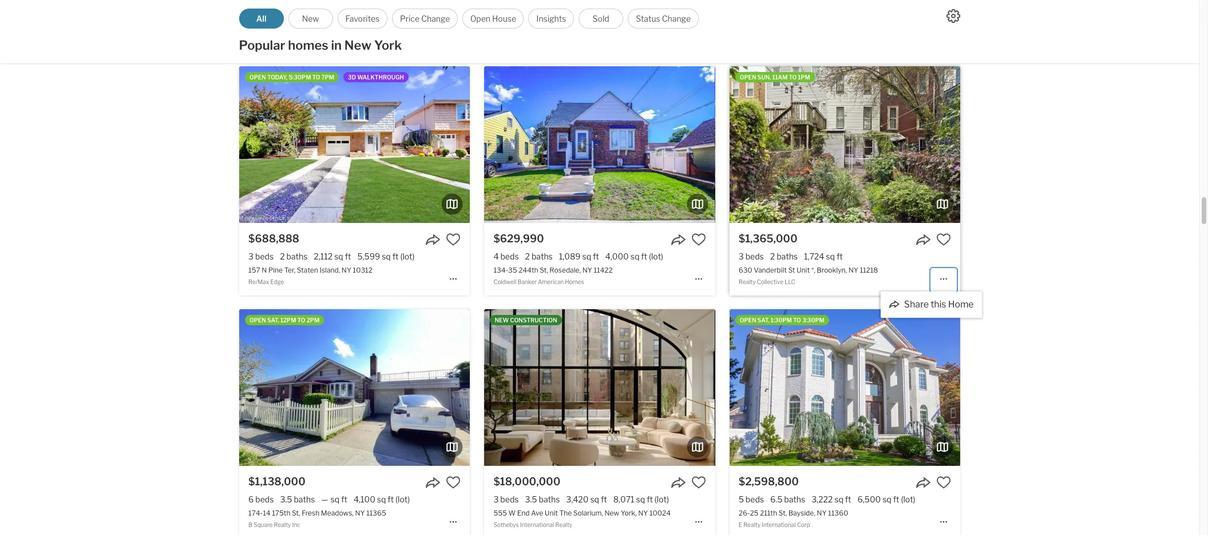 Task type: describe. For each thing, give the bounding box(es) containing it.
3 photo of 555 w end ave unit the solarium, new york, ny 10024 image from the left
[[715, 309, 946, 466]]

realty inside 26-25 211th st, bayside, ny 11360 e realty international corp
[[743, 522, 761, 529]]

st, down 1.5 baths
[[537, 23, 545, 31]]

favorite button image for $1,365,000
[[936, 232, 951, 247]]

baths for $1,138,000
[[294, 495, 315, 505]]

1 horizontal spatial new
[[344, 38, 371, 53]]

group
[[274, 35, 291, 42]]

to for $2,598,800
[[793, 317, 801, 324]]

favorite button image for $1,138,000
[[446, 475, 461, 490]]

2 photo of 157 n pine ter, staten island, ny 10312 image from the left
[[239, 66, 470, 223]]

1 photo of 555 w end ave unit the solarium, new york, ny 10024 image from the left
[[254, 309, 484, 466]]

1,292 sq ft
[[565, 8, 604, 18]]

1 photo of 134-35 244th st, rosedale, ny 11422 image from the left
[[254, 66, 484, 223]]

sq for 4,000
[[631, 252, 639, 261]]

6
[[248, 495, 254, 505]]

ft for 3,420 sq ft
[[601, 495, 607, 505]]

555
[[494, 509, 507, 518]]

10024
[[650, 509, 671, 518]]

popular
[[239, 38, 285, 53]]

2,800 sq ft (lot)
[[610, 8, 667, 18]]

(lot) for $688,888
[[400, 252, 415, 261]]

sq for 8,071
[[636, 495, 645, 505]]

brooklyn, inside 1113 bergen st, brooklyn, ny 11216 corcoran group
[[299, 23, 329, 31]]

bergen
[[264, 23, 287, 31]]

1.5 baths
[[525, 8, 559, 18]]

2,800
[[610, 8, 633, 18]]

5,599 sq ft (lot)
[[357, 252, 415, 261]]

favorite button checkbox for $2,598,800
[[936, 475, 951, 490]]

realty inside the 630 vanderbilt st unit *, brooklyn, ny 11218 realty collective llc
[[739, 279, 756, 286]]

baths for $629,990
[[532, 252, 553, 261]]

11216
[[342, 23, 360, 31]]

2 baths for $1,365,000
[[770, 252, 798, 261]]

favorites
[[345, 14, 380, 23]]

134-35 244th st, rosedale, ny 11422 coldwell banker american homes
[[494, 266, 613, 286]]

11360
[[828, 509, 848, 518]]

sq for 5,599
[[382, 252, 391, 261]]

3 for $688,888
[[248, 252, 254, 261]]

open for $2,598,800
[[740, 317, 756, 324]]

rosedale,
[[550, 266, 581, 275]]

3 beds up 58
[[494, 8, 519, 18]]

ny inside the 555 w end ave unit the solarium, new york, ny 10024 sothebys international realty
[[638, 509, 648, 518]]

134-
[[494, 266, 508, 275]]

open for $688,888
[[250, 74, 266, 80]]

solarium,
[[573, 509, 603, 518]]

house
[[492, 14, 516, 23]]

favorite button image for $2,598,800
[[936, 475, 951, 490]]

5,599
[[357, 252, 380, 261]]

w
[[508, 509, 516, 518]]

international inside the 555 w end ave unit the solarium, new york, ny 10024 sothebys international realty
[[520, 522, 554, 529]]

ny inside 26-25 211th st, bayside, ny 11360 e realty international corp
[[817, 509, 827, 518]]

collective
[[757, 279, 783, 286]]

share this home dialog
[[881, 292, 982, 318]]

2,112
[[314, 252, 333, 261]]

york
[[374, 38, 402, 53]]

8,071 sq ft (lot)
[[613, 495, 669, 505]]

(lot) for $1,138,000
[[395, 495, 410, 505]]

1.5
[[525, 8, 536, 18]]

sold
[[593, 14, 609, 23]]

york,
[[621, 509, 637, 518]]

2 photo of 134-35 244th st, rosedale, ny 11422 image from the left
[[484, 66, 715, 223]]

— sq ft
[[321, 495, 347, 505]]

baths for $1,365,000
[[777, 252, 798, 261]]

price
[[400, 14, 420, 23]]

realty inside 174-14 175th st, fresh meadows, ny 11365 b square realty inc
[[274, 522, 291, 529]]

1 photo of 157 n pine ter, staten island, ny 10312 image from the left
[[9, 66, 239, 223]]

beds up 1113
[[255, 8, 274, 18]]

st, for $2,598,800
[[779, 509, 787, 518]]

open sat, 1:30pm to 3:30pm
[[740, 317, 825, 324]]

4,100
[[354, 495, 375, 505]]

ft for 4,000 sq ft (lot)
[[641, 252, 647, 261]]

1,292
[[565, 8, 585, 18]]

baths for $2,598,800
[[784, 495, 805, 505]]

244th
[[519, 266, 538, 275]]

7pm
[[321, 74, 334, 80]]

11am
[[772, 74, 788, 80]]

st, for $629,990
[[540, 266, 548, 275]]

Open House radio
[[463, 9, 524, 29]]

2 for $629,990
[[525, 252, 530, 261]]

14
[[263, 509, 270, 518]]

(lot) right '2,800'
[[653, 8, 667, 18]]

the
[[559, 509, 572, 518]]

1,724 sq ft
[[804, 252, 843, 261]]

open today, 5:30pm to 7pm
[[250, 74, 334, 80]]

6.5
[[770, 495, 783, 505]]

ft for — sq ft
[[341, 495, 347, 505]]

5 beds for 6.5 baths
[[739, 495, 764, 505]]

—
[[321, 495, 328, 505]]

beds for $1,138,000
[[255, 495, 274, 505]]

ft for 4,917 sq ft
[[354, 8, 360, 18]]

ny inside the 630 vanderbilt st unit *, brooklyn, ny 11218 realty collective llc
[[849, 266, 858, 275]]

share this home
[[904, 299, 974, 310]]

1 photo of 174-14 175th st, fresh meadows, ny 11365 image from the left
[[9, 309, 239, 466]]

american
[[538, 279, 564, 286]]

3.5 baths for $18,000,000
[[525, 495, 560, 505]]

sat, for $1,138,000
[[267, 317, 279, 324]]

5 for 6.5 baths
[[739, 495, 744, 505]]

ny inside 157 n pine ter, staten island, ny 10312 re/max edge
[[342, 266, 351, 275]]

2pm
[[307, 317, 319, 324]]

ft for 3,222 sq ft
[[845, 495, 851, 505]]

e
[[739, 522, 742, 529]]

coldwell
[[494, 279, 516, 286]]

4,917
[[321, 8, 342, 18]]

open sun, 11am to 1pm
[[740, 74, 810, 80]]

1 photo of 630 vanderbilt st unit *, brooklyn, ny 11218 image from the left
[[499, 66, 730, 223]]

today,
[[267, 74, 287, 80]]

favorite button checkbox for $1,365,000
[[936, 232, 951, 247]]

2 photo of 555 w end ave unit the solarium, new york, ny 10024 image from the left
[[484, 309, 715, 466]]

3d
[[348, 74, 356, 80]]

construction
[[510, 317, 557, 324]]

175th
[[272, 509, 290, 518]]

1,089
[[559, 252, 581, 261]]

4 beds
[[494, 252, 519, 261]]

open for $1,138,000
[[250, 317, 266, 324]]

share
[[904, 299, 929, 310]]

3,420 sq ft
[[566, 495, 607, 505]]

share this home button
[[889, 299, 974, 310]]

211th
[[760, 509, 777, 518]]

4
[[494, 252, 499, 261]]

$688,888
[[248, 233, 299, 245]]

1:30pm
[[771, 317, 792, 324]]

st, for $1,138,000
[[292, 509, 300, 518]]

llc
[[785, 279, 795, 286]]

to for $688,888
[[312, 74, 320, 80]]

$18,000,000
[[494, 476, 560, 488]]

225th
[[516, 23, 535, 31]]

n
[[262, 266, 267, 275]]

(lot) for $629,990
[[649, 252, 663, 261]]

staten
[[297, 266, 318, 275]]

11218
[[860, 266, 878, 275]]

fresh
[[302, 509, 319, 518]]

4,100 sq ft (lot)
[[354, 495, 410, 505]]

6,500 sq ft (lot)
[[858, 495, 915, 505]]

price change
[[400, 14, 450, 23]]

11365
[[366, 509, 386, 518]]

baths up the queens
[[537, 8, 559, 18]]

in
[[331, 38, 342, 53]]



Task type: vqa. For each thing, say whether or not it's contained in the screenshot.
1,724 sq ft
yes



Task type: locate. For each thing, give the bounding box(es) containing it.
0 vertical spatial unit
[[797, 266, 810, 275]]

2,112 sq ft
[[314, 252, 351, 261]]

st, inside 26-25 211th st, bayside, ny 11360 e realty international corp
[[779, 509, 787, 518]]

open left the 1:30pm at the right of page
[[740, 317, 756, 324]]

all
[[256, 14, 266, 23]]

3 photo of 26-25 211th st, bayside, ny 11360 image from the left
[[960, 309, 1191, 466]]

ft left 8,071
[[601, 495, 607, 505]]

26-
[[739, 509, 750, 518]]

2 sat, from the left
[[757, 317, 769, 324]]

3,222
[[812, 495, 833, 505]]

630
[[739, 266, 752, 275]]

0 horizontal spatial 3.5 baths
[[280, 495, 315, 505]]

0 vertical spatial 5 beds
[[248, 8, 274, 18]]

(lot) right 4,000
[[649, 252, 663, 261]]

favorite button image
[[691, 232, 706, 247], [691, 475, 706, 490]]

new construction
[[495, 317, 557, 324]]

to left 1pm
[[789, 74, 797, 80]]

3.5 up 175th
[[280, 495, 292, 505]]

open for $1,365,000
[[740, 74, 756, 80]]

Sold radio
[[579, 9, 623, 29]]

favorite button checkbox for $629,990
[[691, 232, 706, 247]]

sq up 11216
[[344, 8, 353, 18]]

All radio
[[239, 9, 284, 29]]

beds up the w
[[500, 495, 519, 505]]

ny inside the "134-35 244th st, rosedale, ny 11422 coldwell banker american homes"
[[582, 266, 592, 275]]

st, down 4.5 baths
[[289, 23, 297, 31]]

ft for 1,724 sq ft
[[837, 252, 843, 261]]

favorite button image for $18,000,000
[[691, 475, 706, 490]]

baths up the ave
[[539, 495, 560, 505]]

change
[[421, 14, 450, 23], [662, 14, 691, 23]]

ny down 3,222
[[817, 509, 827, 518]]

2 3.5 from the left
[[525, 495, 537, 505]]

6 beds
[[248, 495, 274, 505]]

open left sun,
[[740, 74, 756, 80]]

st, up inc
[[292, 509, 300, 518]]

to for $1,138,000
[[297, 317, 305, 324]]

1 international from the left
[[520, 522, 554, 529]]

favorite button checkbox for $18,000,000
[[691, 475, 706, 490]]

st, inside 1113 bergen st, brooklyn, ny 11216 corcoran group
[[289, 23, 297, 31]]

beds up 25
[[746, 495, 764, 505]]

0 vertical spatial 5
[[248, 8, 254, 18]]

ft for 2,800 sq ft (lot)
[[645, 8, 651, 18]]

brooklyn, up homes
[[299, 23, 329, 31]]

1 horizontal spatial 2 baths
[[525, 252, 553, 261]]

sq up village,
[[587, 8, 596, 18]]

favorite button image for $688,888
[[446, 232, 461, 247]]

ft for 6,500 sq ft (lot)
[[893, 495, 899, 505]]

3 beds for $18,000,000
[[494, 495, 519, 505]]

4,000
[[605, 252, 629, 261]]

ny left 11422
[[582, 266, 592, 275]]

ft right 4,000
[[641, 252, 647, 261]]

edge
[[270, 279, 284, 286]]

ft right '2,800'
[[645, 8, 651, 18]]

change right price
[[421, 14, 450, 23]]

realty down the at bottom left
[[555, 522, 572, 529]]

3.5 for $1,138,000
[[280, 495, 292, 505]]

baths up ter,
[[286, 252, 308, 261]]

ft for 1,089 sq ft
[[593, 252, 599, 261]]

sq for 4,100
[[377, 495, 386, 505]]

3 photo of 134-35 244th st, rosedale, ny 11422 image from the left
[[715, 66, 946, 223]]

ny left 10312
[[342, 266, 351, 275]]

1 horizontal spatial brooklyn,
[[817, 266, 847, 275]]

status
[[636, 14, 660, 23]]

ft for 5,599 sq ft (lot)
[[392, 252, 399, 261]]

sq right 1,089
[[582, 252, 591, 261]]

re/max
[[248, 279, 269, 286]]

st, up american
[[540, 266, 548, 275]]

photo of 134-35 244th st, rosedale, ny 11422 image
[[254, 66, 484, 223], [484, 66, 715, 223], [715, 66, 946, 223]]

1,089 sq ft
[[559, 252, 599, 261]]

baths for $688,888
[[286, 252, 308, 261]]

2 favorite button image from the top
[[691, 475, 706, 490]]

3 photo of 630 vanderbilt st unit *, brooklyn, ny 11218 image from the left
[[960, 66, 1191, 223]]

realty
[[739, 279, 756, 286], [274, 522, 291, 529], [555, 522, 572, 529], [743, 522, 761, 529]]

1 horizontal spatial sat,
[[757, 317, 769, 324]]

ny inside 174-14 175th st, fresh meadows, ny 11365 b square realty inc
[[355, 509, 365, 518]]

ny left 11428
[[597, 23, 607, 31]]

(lot) for $2,598,800
[[901, 495, 915, 505]]

sq right 4,000
[[631, 252, 639, 261]]

3.5 for $18,000,000
[[525, 495, 537, 505]]

international down 211th
[[762, 522, 796, 529]]

0 horizontal spatial sat,
[[267, 317, 279, 324]]

to left the 2pm
[[297, 317, 305, 324]]

realty down 175th
[[274, 522, 291, 529]]

Favorites radio
[[337, 9, 388, 29]]

3 beds up 630
[[739, 252, 764, 261]]

3 up 555
[[494, 495, 499, 505]]

to
[[312, 74, 320, 80], [789, 74, 797, 80], [297, 317, 305, 324], [793, 317, 801, 324]]

4,917 sq ft
[[321, 8, 360, 18]]

baths up st
[[777, 252, 798, 261]]

beds for $1,365,000
[[746, 252, 764, 261]]

ft up 11216
[[354, 8, 360, 18]]

(lot) right 5,599
[[400, 252, 415, 261]]

new inside radio
[[302, 14, 319, 23]]

1 vertical spatial 5 beds
[[739, 495, 764, 505]]

sothebys
[[494, 522, 519, 529]]

5:30pm
[[289, 74, 311, 80]]

baths up 244th
[[532, 252, 553, 261]]

beds right "6"
[[255, 495, 274, 505]]

unit right the ave
[[545, 509, 558, 518]]

(lot) up 10024
[[655, 495, 669, 505]]

3 up 630
[[739, 252, 744, 261]]

beds for $688,888
[[255, 252, 274, 261]]

3 for $18,000,000
[[494, 495, 499, 505]]

open
[[470, 14, 490, 23]]

1 3.5 baths from the left
[[280, 495, 315, 505]]

sq up "11360"
[[835, 495, 843, 505]]

0 horizontal spatial international
[[520, 522, 554, 529]]

1,724
[[804, 252, 824, 261]]

open left 12pm
[[250, 317, 266, 324]]

favorite button image for $629,990
[[691, 232, 706, 247]]

banker
[[518, 279, 537, 286]]

11428
[[608, 23, 628, 31]]

ft for 8,071 sq ft (lot)
[[647, 495, 653, 505]]

3 up 94-
[[494, 8, 499, 18]]

*,
[[811, 266, 815, 275]]

35
[[508, 266, 517, 275]]

3,222 sq ft
[[812, 495, 851, 505]]

3 for $1,365,000
[[739, 252, 744, 261]]

sq for 1,089
[[582, 252, 591, 261]]

change right status
[[662, 14, 691, 23]]

3 2 from the left
[[770, 252, 775, 261]]

ny left 11218
[[849, 266, 858, 275]]

st, inside the "134-35 244th st, rosedale, ny 11422 coldwell banker american homes"
[[540, 266, 548, 275]]

3.5 baths for $1,138,000
[[280, 495, 315, 505]]

1 2 baths from the left
[[280, 252, 308, 261]]

sq for 4,917
[[344, 8, 353, 18]]

favorite button image
[[446, 232, 461, 247], [936, 232, 951, 247], [446, 475, 461, 490], [936, 475, 951, 490]]

status change
[[636, 14, 691, 23]]

international inside 26-25 211th st, bayside, ny 11360 e realty international corp
[[762, 522, 796, 529]]

sq
[[344, 8, 353, 18], [587, 8, 596, 18], [634, 8, 643, 18], [334, 252, 343, 261], [382, 252, 391, 261], [582, 252, 591, 261], [631, 252, 639, 261], [826, 252, 835, 261], [331, 495, 339, 505], [377, 495, 386, 505], [590, 495, 599, 505], [636, 495, 645, 505], [835, 495, 843, 505], [883, 495, 891, 505]]

sat, for $2,598,800
[[757, 317, 769, 324]]

3.5 baths up fresh
[[280, 495, 315, 505]]

$629,990
[[494, 233, 544, 245]]

sq for 1,292
[[587, 8, 596, 18]]

ft right the 4,100
[[388, 495, 394, 505]]

0 horizontal spatial 3.5
[[280, 495, 292, 505]]

unit inside the 630 vanderbilt st unit *, brooklyn, ny 11218 realty collective llc
[[797, 266, 810, 275]]

sq for 2,800
[[634, 8, 643, 18]]

ft up "11360"
[[845, 495, 851, 505]]

beds
[[255, 8, 274, 18], [500, 8, 519, 18], [255, 252, 274, 261], [500, 252, 519, 261], [746, 252, 764, 261], [255, 495, 274, 505], [500, 495, 519, 505], [746, 495, 764, 505]]

2 up 244th
[[525, 252, 530, 261]]

5 for 4.5 baths
[[248, 8, 254, 18]]

1 change from the left
[[421, 14, 450, 23]]

New radio
[[288, 9, 333, 29]]

58
[[505, 23, 514, 31]]

0 vertical spatial brooklyn,
[[299, 23, 329, 31]]

new left "4,917"
[[302, 14, 319, 23]]

end
[[517, 509, 530, 518]]

1 3.5 from the left
[[280, 495, 292, 505]]

ft right 1,724
[[837, 252, 843, 261]]

beds for $2,598,800
[[746, 495, 764, 505]]

change inside option
[[421, 14, 450, 23]]

ft for 4,100 sq ft (lot)
[[388, 495, 394, 505]]

0 horizontal spatial brooklyn,
[[299, 23, 329, 31]]

ft for 1,292 sq ft
[[597, 8, 604, 18]]

1 horizontal spatial 3.5 baths
[[525, 495, 560, 505]]

ny down 8,071 sq ft (lot)
[[638, 509, 648, 518]]

unit inside the 555 w end ave unit the solarium, new york, ny 10024 sothebys international realty
[[545, 509, 558, 518]]

555 w end ave unit the solarium, new york, ny 10024 sothebys international realty
[[494, 509, 671, 529]]

1 photo of 26-25 211th st, bayside, ny 11360 image from the left
[[499, 309, 730, 466]]

beds up 58
[[500, 8, 519, 18]]

photo of 157 n pine ter, staten island, ny 10312 image
[[9, 66, 239, 223], [239, 66, 470, 223], [470, 66, 701, 223]]

to left 7pm
[[312, 74, 320, 80]]

baths up the bayside,
[[784, 495, 805, 505]]

beds up n on the left
[[255, 252, 274, 261]]

2 vertical spatial new
[[605, 509, 619, 518]]

26-25 211th st, bayside, ny 11360 e realty international corp
[[739, 509, 848, 529]]

1 favorite button image from the top
[[691, 232, 706, 247]]

2 photo of 630 vanderbilt st unit *, brooklyn, ny 11218 image from the left
[[730, 66, 960, 223]]

realty down 630
[[739, 279, 756, 286]]

beds for $629,990
[[500, 252, 519, 261]]

0 vertical spatial new
[[302, 14, 319, 23]]

6,500
[[858, 495, 881, 505]]

2 for $688,888
[[280, 252, 285, 261]]

homes
[[288, 38, 328, 53]]

unit left *,
[[797, 266, 810, 275]]

0 horizontal spatial 5 beds
[[248, 8, 274, 18]]

option group
[[239, 9, 699, 29]]

2 baths
[[280, 252, 308, 261], [525, 252, 553, 261], [770, 252, 798, 261]]

ft up meadows,
[[341, 495, 347, 505]]

sq for 3,222
[[835, 495, 843, 505]]

2 baths for $629,990
[[525, 252, 553, 261]]

Status Change radio
[[628, 9, 699, 29]]

1 vertical spatial brooklyn,
[[817, 266, 847, 275]]

11422
[[594, 266, 613, 275]]

2 change from the left
[[662, 14, 691, 23]]

island,
[[320, 266, 340, 275]]

1 horizontal spatial 2
[[525, 252, 530, 261]]

5
[[248, 8, 254, 18], [739, 495, 744, 505]]

2 horizontal spatial 2 baths
[[770, 252, 798, 261]]

sq right 2,112
[[334, 252, 343, 261]]

3 beds up 555
[[494, 495, 519, 505]]

ft right 5,599
[[392, 252, 399, 261]]

homes
[[565, 279, 584, 286]]

1 horizontal spatial unit
[[797, 266, 810, 275]]

square
[[254, 522, 273, 529]]

1 horizontal spatial international
[[762, 522, 796, 529]]

3 beds for $688,888
[[248, 252, 274, 261]]

baths up fresh
[[294, 495, 315, 505]]

favorite button checkbox
[[446, 232, 461, 247]]

favorite button checkbox for $1,138,000
[[446, 475, 461, 490]]

corp
[[797, 522, 810, 529]]

2 horizontal spatial new
[[605, 509, 619, 518]]

beds up 630
[[746, 252, 764, 261]]

ny down "4,917"
[[330, 23, 340, 31]]

5 beds up 25
[[739, 495, 764, 505]]

3 photo of 157 n pine ter, staten island, ny 10312 image from the left
[[470, 66, 701, 223]]

sq right 5,599
[[382, 252, 391, 261]]

international down the ave
[[520, 522, 554, 529]]

1 horizontal spatial change
[[662, 14, 691, 23]]

ft for 2,112 sq ft
[[345, 252, 351, 261]]

2 2 baths from the left
[[525, 252, 553, 261]]

sq right 6,500
[[883, 495, 891, 505]]

4.5
[[280, 8, 292, 18]]

sq for —
[[331, 495, 339, 505]]

4,000 sq ft (lot)
[[605, 252, 663, 261]]

2 baths up st
[[770, 252, 798, 261]]

0 horizontal spatial change
[[421, 14, 450, 23]]

baths right 4.5
[[294, 8, 315, 18]]

2 up pine
[[280, 252, 285, 261]]

photo of 630 vanderbilt st unit *, brooklyn, ny 11218 image
[[499, 66, 730, 223], [730, 66, 960, 223], [960, 66, 1191, 223]]

b
[[248, 522, 252, 529]]

(lot) right the 4,100
[[395, 495, 410, 505]]

4.5 baths
[[280, 8, 315, 18]]

2 up vanderbilt
[[770, 252, 775, 261]]

3 photo of 174-14 175th st, fresh meadows, ny 11365 image from the left
[[470, 309, 701, 466]]

Price Change radio
[[392, 9, 458, 29]]

ft up 10024
[[647, 495, 653, 505]]

open left today,
[[250, 74, 266, 80]]

village,
[[573, 23, 596, 31]]

1 vertical spatial 5
[[739, 495, 744, 505]]

change for status change
[[662, 14, 691, 23]]

st, inside 174-14 175th st, fresh meadows, ny 11365 b square realty inc
[[292, 509, 300, 518]]

3 up 157
[[248, 252, 254, 261]]

2 baths up 244th
[[525, 252, 553, 261]]

3 beds up n on the left
[[248, 252, 274, 261]]

3.5 baths up the ave
[[525, 495, 560, 505]]

8,071
[[613, 495, 634, 505]]

0 vertical spatial favorite button image
[[691, 232, 706, 247]]

0 horizontal spatial new
[[302, 14, 319, 23]]

sq for 6,500
[[883, 495, 891, 505]]

change inside 'radio'
[[662, 14, 691, 23]]

(lot) right 6,500
[[901, 495, 915, 505]]

new
[[495, 317, 509, 324]]

630 vanderbilt st unit *, brooklyn, ny 11218 realty collective llc
[[739, 266, 878, 286]]

sq for 2,112
[[334, 252, 343, 261]]

sun,
[[757, 74, 771, 80]]

open sat, 12pm to 2pm
[[250, 317, 319, 324]]

ny
[[330, 23, 340, 31], [597, 23, 607, 31], [342, 266, 351, 275], [582, 266, 592, 275], [849, 266, 858, 275], [355, 509, 365, 518], [638, 509, 648, 518], [817, 509, 827, 518]]

(lot) for $18,000,000
[[655, 495, 669, 505]]

favorite button checkbox
[[691, 232, 706, 247], [936, 232, 951, 247], [446, 475, 461, 490], [691, 475, 706, 490], [936, 475, 951, 490]]

sq right '2,800'
[[634, 8, 643, 18]]

beds right 4
[[500, 252, 519, 261]]

new left york,
[[605, 509, 619, 518]]

brooklyn, inside the 630 vanderbilt st unit *, brooklyn, ny 11218 realty collective llc
[[817, 266, 847, 275]]

1 horizontal spatial 5
[[739, 495, 744, 505]]

sq for 1,724
[[826, 252, 835, 261]]

1 sat, from the left
[[267, 317, 279, 324]]

beds for $18,000,000
[[500, 495, 519, 505]]

photo of 26-25 211th st, bayside, ny 11360 image
[[499, 309, 730, 466], [730, 309, 960, 466], [960, 309, 1191, 466]]

sq up 11365
[[377, 495, 386, 505]]

1pm
[[798, 74, 810, 80]]

baths
[[294, 8, 315, 18], [537, 8, 559, 18], [286, 252, 308, 261], [532, 252, 553, 261], [777, 252, 798, 261], [294, 495, 315, 505], [539, 495, 560, 505], [784, 495, 805, 505]]

open house
[[470, 14, 516, 23]]

1 vertical spatial unit
[[545, 509, 558, 518]]

photo of 174-14 175th st, fresh meadows, ny 11365 image
[[9, 309, 239, 466], [239, 309, 470, 466], [470, 309, 701, 466]]

popular homes in new york
[[239, 38, 402, 53]]

vanderbilt
[[754, 266, 787, 275]]

0 horizontal spatial unit
[[545, 509, 558, 518]]

2 for $1,365,000
[[770, 252, 775, 261]]

1 horizontal spatial 3.5
[[525, 495, 537, 505]]

Insights radio
[[529, 9, 574, 29]]

3 beds for $1,365,000
[[739, 252, 764, 261]]

sat,
[[267, 317, 279, 324], [757, 317, 769, 324]]

5 left all
[[248, 8, 254, 18]]

2
[[280, 252, 285, 261], [525, 252, 530, 261], [770, 252, 775, 261]]

1113
[[248, 23, 262, 31]]

1 2 from the left
[[280, 252, 285, 261]]

change for price change
[[421, 14, 450, 23]]

0 horizontal spatial 2
[[280, 252, 285, 261]]

ny inside 1113 bergen st, brooklyn, ny 11216 corcoran group
[[330, 23, 340, 31]]

1 vertical spatial favorite button image
[[691, 475, 706, 490]]

realty right e
[[743, 522, 761, 529]]

0 horizontal spatial 2 baths
[[280, 252, 308, 261]]

to right the 1:30pm at the right of page
[[793, 317, 801, 324]]

174-
[[248, 509, 263, 518]]

5 beds up 1113
[[248, 8, 274, 18]]

ny down the 4,100
[[355, 509, 365, 518]]

5 up 26-
[[739, 495, 744, 505]]

157
[[248, 266, 260, 275]]

3 2 baths from the left
[[770, 252, 798, 261]]

157 n pine ter, staten island, ny 10312 re/max edge
[[248, 266, 373, 286]]

sq right —
[[331, 495, 339, 505]]

ft right 6,500
[[893, 495, 899, 505]]

photo of 555 w end ave unit the solarium, new york, ny 10024 image
[[254, 309, 484, 466], [484, 309, 715, 466], [715, 309, 946, 466]]

3d walkthrough
[[348, 74, 404, 80]]

2 3.5 baths from the left
[[525, 495, 560, 505]]

sq for 3,420
[[590, 495, 599, 505]]

1 horizontal spatial 5 beds
[[739, 495, 764, 505]]

realty inside the 555 w end ave unit the solarium, new york, ny 10024 sothebys international realty
[[555, 522, 572, 529]]

1 vertical spatial new
[[344, 38, 371, 53]]

0 horizontal spatial 5
[[248, 8, 254, 18]]

2 photo of 174-14 175th st, fresh meadows, ny 11365 image from the left
[[239, 309, 470, 466]]

new inside the 555 w end ave unit the solarium, new york, ny 10024 sothebys international realty
[[605, 509, 619, 518]]

2 horizontal spatial 2
[[770, 252, 775, 261]]

new
[[302, 14, 319, 23], [344, 38, 371, 53], [605, 509, 619, 518]]

to for $1,365,000
[[789, 74, 797, 80]]

5 beds for 4.5 baths
[[248, 8, 274, 18]]

brooklyn,
[[299, 23, 329, 31], [817, 266, 847, 275]]

2 international from the left
[[762, 522, 796, 529]]

st, right 211th
[[779, 509, 787, 518]]

baths for $18,000,000
[[539, 495, 560, 505]]

3,420
[[566, 495, 589, 505]]

option group containing all
[[239, 9, 699, 29]]

2 2 from the left
[[525, 252, 530, 261]]

2 baths for $688,888
[[280, 252, 308, 261]]

10312
[[353, 266, 373, 275]]

3.5 up the ave
[[525, 495, 537, 505]]

sat, left the 1:30pm at the right of page
[[757, 317, 769, 324]]

pine
[[268, 266, 283, 275]]

94-58 225th st, queens village, ny 11428
[[494, 23, 628, 31]]

2 baths up ter,
[[280, 252, 308, 261]]

ft left 5,599
[[345, 252, 351, 261]]

2 photo of 26-25 211th st, bayside, ny 11360 image from the left
[[730, 309, 960, 466]]



